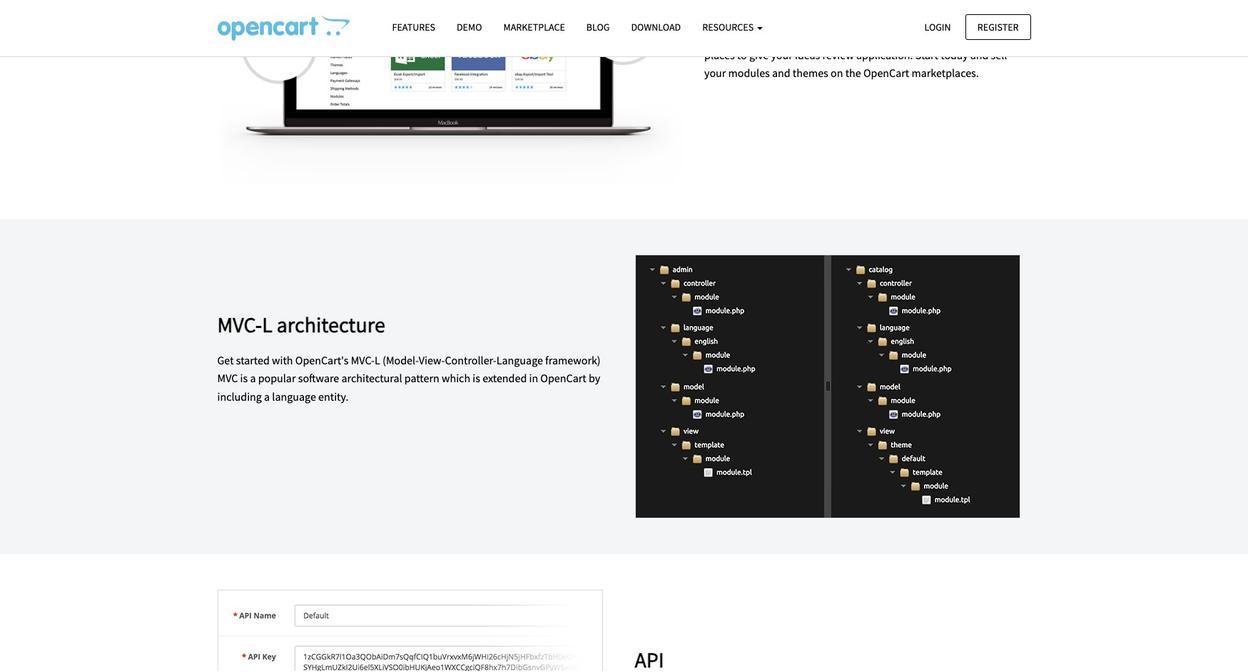 Task type: locate. For each thing, give the bounding box(es) containing it.
2 horizontal spatial is
[[937, 29, 945, 44]]

1 vertical spatial themes
[[793, 66, 829, 80]]

1 vertical spatial your
[[771, 48, 793, 62]]

themes down ideas
[[793, 66, 829, 80]]

opencart down application. in the top of the page
[[864, 66, 910, 80]]

1 horizontal spatial l
[[375, 353, 380, 368]]

opencart
[[705, 11, 751, 25], [889, 29, 935, 44], [864, 66, 910, 80], [541, 372, 587, 386]]

and right modules
[[772, 66, 791, 80]]

2 horizontal spatial the
[[1011, 0, 1027, 7]]

demo
[[457, 21, 482, 34]]

to
[[737, 48, 747, 62]]

framework)
[[546, 353, 601, 368]]

mvc- up architectural
[[351, 353, 375, 368]]

the right "of"
[[979, 29, 995, 44]]

in
[[529, 372, 538, 386]]

software
[[298, 372, 339, 386]]

bureaucracy
[[869, 11, 928, 25]]

13
[[815, 0, 827, 7]]

entity.
[[318, 390, 349, 404]]

today
[[941, 48, 968, 62]]

marketplace for third-party extensions image
[[217, 0, 683, 183]]

1 vertical spatial a
[[264, 390, 270, 404]]

your down places
[[705, 66, 726, 80]]

is left one
[[937, 29, 945, 44]]

on
[[997, 0, 1009, 7], [821, 29, 834, 44], [831, 66, 843, 80]]

opencart down the framework)
[[541, 372, 587, 386]]

the down review
[[846, 66, 861, 80]]

and left sell
[[971, 48, 989, 62]]

0 horizontal spatial is
[[240, 372, 248, 386]]

sales.
[[860, 29, 887, 44]]

0 horizontal spatial mvc-
[[217, 311, 262, 338]]

language
[[272, 390, 316, 404]]

sell
[[991, 48, 1008, 62]]

a down started
[[250, 372, 256, 386]]

pattern
[[405, 372, 440, 386]]

and down extensions
[[930, 11, 949, 25]]

is
[[937, 29, 945, 44], [240, 372, 248, 386], [473, 372, 480, 386]]

marketplaces.
[[912, 66, 979, 80]]

controller-
[[445, 353, 497, 368]]

themes up competitive at top right
[[959, 0, 994, 7]]

extended
[[483, 372, 527, 386]]

2 vertical spatial the
[[846, 66, 861, 80]]

places
[[705, 48, 735, 62]]

mvc- up started
[[217, 311, 262, 338]]

a down popular
[[264, 390, 270, 404]]

the
[[1011, 0, 1027, 7], [979, 29, 995, 44], [846, 66, 861, 80]]

is down controller-
[[473, 372, 480, 386]]

0 vertical spatial mvc-
[[217, 311, 262, 338]]

1 vertical spatial the
[[979, 29, 995, 44]]

l up started
[[262, 311, 273, 338]]

your down the or at the right of the page
[[836, 29, 858, 44]]

the up register
[[1011, 0, 1027, 7]]

0 horizontal spatial the
[[846, 66, 861, 80]]

0 vertical spatial themes
[[959, 0, 994, 7]]

1 vertical spatial on
[[821, 29, 834, 44]]

features link
[[382, 15, 446, 40]]

1 vertical spatial l
[[375, 353, 380, 368]]

0 vertical spatial a
[[250, 372, 256, 386]]

start
[[916, 48, 939, 62]]

is right mvc
[[240, 372, 248, 386]]

l
[[262, 311, 273, 338], [375, 353, 380, 368]]

your down the rates
[[771, 48, 793, 62]]

2 vertical spatial on
[[831, 66, 843, 80]]

0 horizontal spatial l
[[262, 311, 273, 338]]

on down little
[[821, 29, 834, 44]]

mvc-l architecture image
[[635, 255, 1021, 519]]

1 horizontal spatial mvc-
[[351, 353, 375, 368]]

competitive
[[951, 11, 1008, 25]]

no
[[854, 11, 867, 25]]

your
[[836, 29, 858, 44], [771, 48, 793, 62], [705, 66, 726, 80]]

2 vertical spatial your
[[705, 66, 726, 80]]

features
[[392, 21, 435, 34]]

marketplace,
[[753, 11, 815, 25]]

2 horizontal spatial your
[[836, 29, 858, 44]]

api image
[[217, 590, 603, 672]]

register
[[978, 20, 1019, 33]]

on down review
[[831, 66, 843, 80]]

themes
[[959, 0, 994, 7], [793, 66, 829, 80]]

based
[[790, 29, 819, 44]]

1 vertical spatial mvc-
[[351, 353, 375, 368]]

we
[[705, 0, 719, 7]]

1 horizontal spatial the
[[979, 29, 995, 44]]

popular
[[258, 372, 296, 386]]

marketplace
[[504, 21, 565, 34]]

extensions
[[896, 0, 947, 7]]

more
[[869, 0, 894, 7]]

get started with opencart's mvc-l (model-view-controller-language framework) mvc is a popular software architectural pattern which is extended in opencart by including a language entity.
[[217, 353, 601, 404]]

download
[[631, 21, 681, 34]]

and
[[848, 0, 867, 7], [930, 11, 949, 25], [971, 48, 989, 62], [772, 66, 791, 80]]

1 horizontal spatial themes
[[959, 0, 994, 7]]

mvc- inside get started with opencart's mvc-l (model-view-controller-language framework) mvc is a popular software architectural pattern which is extended in opencart by including a language entity.
[[351, 353, 375, 368]]

little
[[818, 11, 839, 25]]

of
[[968, 29, 977, 44]]

on up register
[[997, 0, 1009, 7]]

0 vertical spatial your
[[836, 29, 858, 44]]

a
[[250, 372, 256, 386], [264, 390, 270, 404]]

1 horizontal spatial your
[[771, 48, 793, 62]]

mvc-
[[217, 311, 262, 338], [351, 353, 375, 368]]

download link
[[621, 15, 692, 40]]

l up architectural
[[375, 353, 380, 368]]



Task type: describe. For each thing, give the bounding box(es) containing it.
is inside the we have provided over 13 000 and more extensions & themes on the opencart marketplace, little or no bureaucracy and competitive commission rates based on your sales. opencart is one of the best places to give your ideas review application. start today and sell your modules and themes on the opencart marketplaces.
[[937, 29, 945, 44]]

register link
[[966, 14, 1031, 40]]

view-
[[419, 353, 445, 368]]

opencart inside get started with opencart's mvc-l (model-view-controller-language framework) mvc is a popular software architectural pattern which is extended in opencart by including a language entity.
[[541, 372, 587, 386]]

over
[[792, 0, 813, 7]]

1 horizontal spatial a
[[264, 390, 270, 404]]

one
[[947, 29, 965, 44]]

marketplace link
[[493, 15, 576, 40]]

and up no
[[848, 0, 867, 7]]

give
[[750, 48, 769, 62]]

000
[[829, 0, 846, 7]]

architecture
[[277, 311, 385, 338]]

application.
[[857, 48, 913, 62]]

0 vertical spatial l
[[262, 311, 273, 338]]

opencart - features image
[[217, 15, 349, 41]]

rates
[[765, 29, 788, 44]]

blog link
[[576, 15, 621, 40]]

have
[[722, 0, 745, 7]]

ideas
[[795, 48, 820, 62]]

opencart down have
[[705, 11, 751, 25]]

we have provided over 13 000 and more extensions & themes on the opencart marketplace, little or no bureaucracy and competitive commission rates based on your sales. opencart is one of the best places to give your ideas review application. start today and sell your modules and themes on the opencart marketplaces.
[[705, 0, 1027, 80]]

&
[[949, 0, 956, 7]]

language
[[497, 353, 543, 368]]

blog
[[587, 21, 610, 34]]

modules
[[729, 66, 770, 80]]

0 horizontal spatial a
[[250, 372, 256, 386]]

0 vertical spatial on
[[997, 0, 1009, 7]]

by
[[589, 372, 601, 386]]

best
[[997, 29, 1018, 44]]

architectural
[[342, 372, 402, 386]]

or
[[842, 11, 852, 25]]

demo link
[[446, 15, 493, 40]]

including
[[217, 390, 262, 404]]

resources
[[703, 21, 756, 34]]

review
[[823, 48, 854, 62]]

opencart's
[[295, 353, 349, 368]]

resources link
[[692, 15, 774, 40]]

commission
[[705, 29, 762, 44]]

with
[[272, 353, 293, 368]]

login link
[[913, 14, 963, 40]]

started
[[236, 353, 270, 368]]

1 horizontal spatial is
[[473, 372, 480, 386]]

l inside get started with opencart's mvc-l (model-view-controller-language framework) mvc is a popular software architectural pattern which is extended in opencart by including a language entity.
[[375, 353, 380, 368]]

get
[[217, 353, 234, 368]]

mvc-l architecture
[[217, 311, 385, 338]]

opencart down bureaucracy
[[889, 29, 935, 44]]

login
[[925, 20, 951, 33]]

which
[[442, 372, 471, 386]]

(model-
[[383, 353, 419, 368]]

mvc
[[217, 372, 238, 386]]

provided
[[747, 0, 790, 7]]

0 horizontal spatial themes
[[793, 66, 829, 80]]

0 horizontal spatial your
[[705, 66, 726, 80]]

0 vertical spatial the
[[1011, 0, 1027, 7]]



Task type: vqa. For each thing, say whether or not it's contained in the screenshot.
Register link
yes



